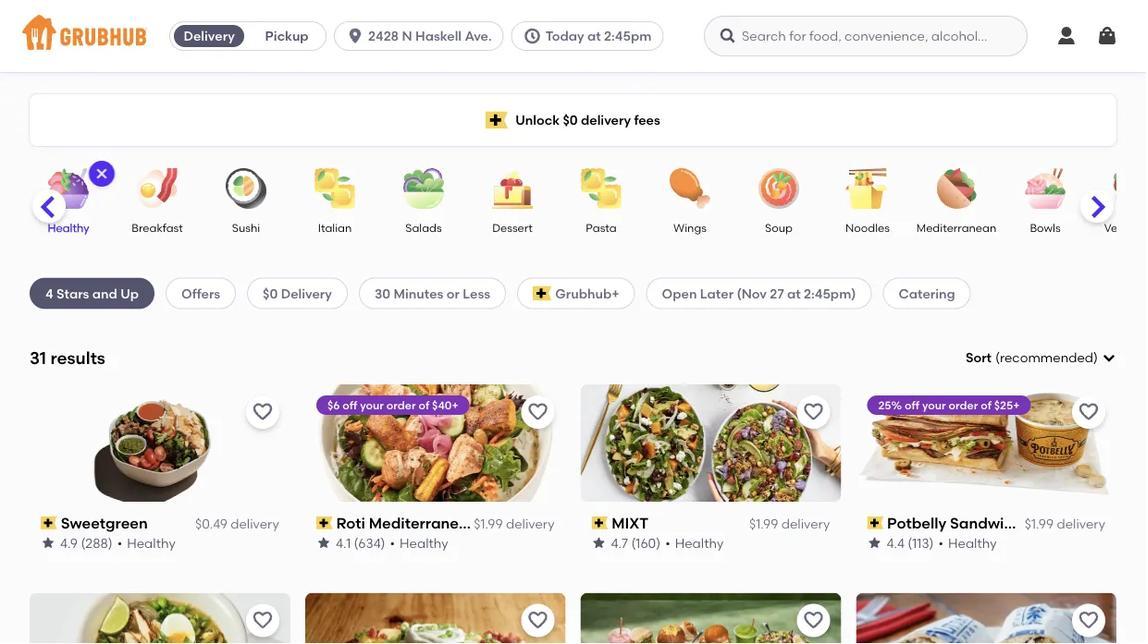Task type: locate. For each thing, give the bounding box(es) containing it.
None field
[[966, 349, 1117, 368]]

• healthy down '$1.99 delivery' link
[[390, 536, 448, 551]]

0 horizontal spatial of
[[418, 399, 429, 412]]

2428 n haskell ave. button
[[334, 21, 511, 51]]

of
[[418, 399, 429, 412], [981, 399, 992, 412]]

0 horizontal spatial at
[[588, 28, 601, 44]]

sweetgreen  logo image
[[30, 385, 290, 502]]

31 results
[[30, 348, 105, 368]]

results
[[50, 348, 105, 368]]

(160)
[[631, 536, 661, 551]]

1 vertical spatial delivery
[[281, 286, 332, 301]]

minutes
[[394, 286, 444, 301]]

• right (113)
[[938, 536, 943, 551]]

subscription pass image inside '$1.99 delivery' link
[[316, 517, 333, 530]]

30 minutes or less
[[375, 286, 491, 301]]

1 vertical spatial $0
[[263, 286, 278, 301]]

$0 delivery
[[263, 286, 332, 301]]

1 order from the left
[[386, 399, 416, 412]]

mediterranean
[[917, 221, 997, 235]]

(
[[996, 350, 1000, 366]]

bowls image
[[1013, 168, 1078, 209]]

0 horizontal spatial $1.99 delivery
[[474, 517, 555, 533]]

order for 4.1 (634)
[[386, 399, 416, 412]]

0 horizontal spatial $1.99
[[474, 517, 503, 533]]

$1.99 delivery for mixt
[[749, 517, 830, 533]]

31
[[30, 348, 46, 368]]

$1.99 for potbelly sandwich works
[[1025, 517, 1054, 533]]

grubhub plus flag logo image for grubhub+
[[533, 286, 552, 301]]

breakfast image
[[125, 168, 190, 209]]

1 • from the left
[[117, 536, 122, 551]]

star icon image for potbelly sandwich works
[[867, 536, 882, 551]]

3 • from the left
[[665, 536, 670, 551]]

1 horizontal spatial order
[[949, 399, 978, 412]]

4 star icon image from the left
[[867, 536, 882, 551]]

dessert image
[[480, 168, 545, 209]]

save this restaurant button for panera  logo
[[797, 605, 830, 638]]

grubhub plus flag logo image
[[486, 111, 508, 129], [533, 286, 552, 301]]

4 • healthy from the left
[[938, 536, 997, 551]]

4.7 (160)
[[611, 536, 661, 551]]

1 • healthy from the left
[[117, 536, 176, 551]]

your right $6
[[360, 399, 384, 412]]

mixt logo image
[[581, 385, 841, 502]]

save this restaurant button for jason's deli - mockingbird logo on the left of the page
[[521, 605, 555, 638]]

subscription pass image right $0.49 delivery
[[316, 517, 333, 530]]

grubhub+
[[555, 286, 620, 301]]

wings
[[674, 221, 707, 235]]

fees
[[634, 112, 660, 128]]

$0 right unlock
[[563, 112, 578, 128]]

subscription pass image left "mixt"
[[592, 517, 608, 530]]

main navigation navigation
[[0, 0, 1146, 72]]

4.1
[[336, 536, 351, 551]]

)
[[1094, 350, 1098, 366]]

your
[[360, 399, 384, 412], [922, 399, 946, 412]]

1 horizontal spatial subscription pass image
[[316, 517, 333, 530]]

2 subscription pass image from the left
[[316, 517, 333, 530]]

0 horizontal spatial grubhub plus flag logo image
[[486, 111, 508, 129]]

your for (113)
[[922, 399, 946, 412]]

0 horizontal spatial your
[[360, 399, 384, 412]]

off for (634)
[[342, 399, 357, 412]]

1 subscription pass image from the left
[[592, 517, 608, 530]]

your for (634)
[[360, 399, 384, 412]]

1 off from the left
[[342, 399, 357, 412]]

order left $40+
[[386, 399, 416, 412]]

save this restaurant image
[[251, 401, 274, 424], [802, 401, 825, 424], [1078, 401, 1100, 424], [802, 610, 825, 633]]

star icon image
[[41, 536, 56, 551], [316, 536, 331, 551], [592, 536, 606, 551], [867, 536, 882, 551]]

soup image
[[747, 168, 811, 209]]

potbelly sandwich works logo image
[[856, 385, 1117, 502]]

salads image
[[391, 168, 456, 209]]

2 subscription pass image from the left
[[867, 517, 884, 530]]

1 vertical spatial grubhub plus flag logo image
[[533, 286, 552, 301]]

vegetar
[[1105, 221, 1146, 235]]

panera  logo image
[[581, 594, 841, 645]]

$1.99 delivery
[[474, 517, 555, 533], [749, 517, 830, 533], [1025, 517, 1106, 533]]

recommended
[[1000, 350, 1094, 366]]

3 $1.99 delivery from the left
[[1025, 517, 1106, 533]]

25%
[[878, 399, 902, 412]]

• right (160)
[[665, 536, 670, 551]]

0 horizontal spatial order
[[386, 399, 416, 412]]

$40+
[[432, 399, 458, 412]]

• healthy right (160)
[[665, 536, 724, 551]]

noodles image
[[835, 168, 900, 209]]

save this restaurant image for mixt logo
[[802, 401, 825, 424]]

2 $1.99 delivery from the left
[[749, 517, 830, 533]]

potbelly sandwich works
[[887, 515, 1071, 533]]

$0.49 delivery
[[195, 517, 279, 533]]

1 horizontal spatial subscription pass image
[[867, 517, 884, 530]]

1 vertical spatial at
[[787, 286, 801, 301]]

0 horizontal spatial svg image
[[523, 27, 542, 45]]

save this restaurant button for true food kitchen logo
[[246, 605, 279, 638]]

subscription pass image
[[592, 517, 608, 530], [867, 517, 884, 530]]

today at 2:45pm button
[[511, 21, 671, 51]]

off right 25%
[[905, 399, 920, 412]]

2 horizontal spatial $1.99 delivery
[[1025, 517, 1106, 533]]

0 vertical spatial at
[[588, 28, 601, 44]]

sort
[[966, 350, 992, 366]]

healthy down potbelly sandwich works
[[948, 536, 997, 551]]

0 vertical spatial delivery
[[184, 28, 235, 44]]

2 • healthy from the left
[[390, 536, 448, 551]]

2 your from the left
[[922, 399, 946, 412]]

star icon image left "4.1" on the bottom left
[[316, 536, 331, 551]]

• for potbelly sandwich works
[[938, 536, 943, 551]]

star icon image left 4.4
[[867, 536, 882, 551]]

0 horizontal spatial $0
[[263, 286, 278, 301]]

• healthy down the sweetgreen
[[117, 536, 176, 551]]

0 horizontal spatial off
[[342, 399, 357, 412]]

healthy for sweetgreen
[[127, 536, 176, 551]]

1 star icon image from the left
[[41, 536, 56, 551]]

$0
[[563, 112, 578, 128], [263, 286, 278, 301]]

• right (634)
[[390, 536, 395, 551]]

little greek fresh grill logo image
[[856, 594, 1117, 645]]

healthy down '$1.99 delivery' link
[[400, 536, 448, 551]]

4.7
[[611, 536, 628, 551]]

sandwich
[[950, 515, 1022, 533]]

save this restaurant button
[[246, 396, 279, 429], [521, 396, 555, 429], [797, 396, 830, 429], [1072, 396, 1106, 429], [246, 605, 279, 638], [521, 605, 555, 638], [797, 605, 830, 638], [1072, 605, 1106, 638]]

1 horizontal spatial your
[[922, 399, 946, 412]]

2 off from the left
[[905, 399, 920, 412]]

up
[[120, 286, 139, 301]]

save this restaurant image for sweetgreen  logo
[[251, 401, 274, 424]]

$25+
[[994, 399, 1020, 412]]

svg image
[[1096, 25, 1119, 47], [523, 27, 542, 45]]

star icon image for sweetgreen
[[41, 536, 56, 551]]

$0 right offers
[[263, 286, 278, 301]]

sweetgreen
[[61, 515, 148, 533]]

1 subscription pass image from the left
[[41, 517, 57, 530]]

grubhub plus flag logo image left unlock
[[486, 111, 508, 129]]

0 vertical spatial grubhub plus flag logo image
[[486, 111, 508, 129]]

1 $1.99 delivery from the left
[[474, 517, 555, 533]]

•
[[117, 536, 122, 551], [390, 536, 395, 551], [665, 536, 670, 551], [938, 536, 943, 551]]

delivery down italian
[[281, 286, 332, 301]]

n
[[402, 28, 412, 44]]

star icon image left "4.9"
[[41, 536, 56, 551]]

today
[[546, 28, 584, 44]]

healthy right (160)
[[675, 536, 724, 551]]

2428
[[368, 28, 399, 44]]

2 $1.99 from the left
[[749, 517, 778, 533]]

1 horizontal spatial $1.99 delivery
[[749, 517, 830, 533]]

2 of from the left
[[981, 399, 992, 412]]

of left $25+
[[981, 399, 992, 412]]

unlock $0 delivery fees
[[516, 112, 660, 128]]

star icon image left 4.7
[[592, 536, 606, 551]]

(634)
[[354, 536, 385, 551]]

1 your from the left
[[360, 399, 384, 412]]

at
[[588, 28, 601, 44], [787, 286, 801, 301]]

1 horizontal spatial off
[[905, 399, 920, 412]]

your right 25%
[[922, 399, 946, 412]]

4.9
[[60, 536, 78, 551]]

subscription pass image left the sweetgreen
[[41, 517, 57, 530]]

• right '(288)'
[[117, 536, 122, 551]]

1 of from the left
[[418, 399, 429, 412]]

roti mediterranean bowls, salads & pitas logo image
[[305, 385, 566, 502]]

save this restaurant image for jason's deli - mockingbird logo on the left of the page
[[527, 610, 549, 633]]

pasta image
[[569, 168, 634, 209]]

4.4 (113)
[[887, 536, 934, 551]]

order
[[386, 399, 416, 412], [949, 399, 978, 412]]

2 horizontal spatial $1.99
[[1025, 517, 1054, 533]]

italian image
[[303, 168, 367, 209]]

subscription pass image
[[41, 517, 57, 530], [316, 517, 333, 530]]

italian
[[318, 221, 352, 235]]

subscription pass image for 4.9
[[41, 517, 57, 530]]

healthy down healthy image
[[48, 221, 89, 235]]

0 horizontal spatial subscription pass image
[[592, 517, 608, 530]]

healthy down the sweetgreen
[[127, 536, 176, 551]]

4.4
[[887, 536, 905, 551]]

at right today at the top of the page
[[588, 28, 601, 44]]

3 star icon image from the left
[[592, 536, 606, 551]]

order for 4.4 (113)
[[949, 399, 978, 412]]

1 horizontal spatial grubhub plus flag logo image
[[533, 286, 552, 301]]

healthy for mixt
[[675, 536, 724, 551]]

and
[[92, 286, 117, 301]]

0 horizontal spatial delivery
[[184, 28, 235, 44]]

1 horizontal spatial of
[[981, 399, 992, 412]]

• healthy
[[117, 536, 176, 551], [390, 536, 448, 551], [665, 536, 724, 551], [938, 536, 997, 551]]

save this restaurant image
[[527, 401, 549, 424], [251, 610, 274, 633], [527, 610, 549, 633], [1078, 610, 1100, 633]]

0 vertical spatial $0
[[563, 112, 578, 128]]

off
[[342, 399, 357, 412], [905, 399, 920, 412]]

(113)
[[908, 536, 934, 551]]

svg image
[[1056, 25, 1078, 47], [346, 27, 365, 45], [719, 27, 737, 45], [94, 167, 109, 181], [1102, 351, 1117, 366]]

healthy
[[48, 221, 89, 235], [127, 536, 176, 551], [400, 536, 448, 551], [675, 536, 724, 551], [948, 536, 997, 551]]

1 horizontal spatial $1.99
[[749, 517, 778, 533]]

2 order from the left
[[949, 399, 978, 412]]

subscription pass image left potbelly
[[867, 517, 884, 530]]

of for (113)
[[981, 399, 992, 412]]

of left $40+
[[418, 399, 429, 412]]

3 • healthy from the left
[[665, 536, 724, 551]]

at right 27
[[787, 286, 801, 301]]

or
[[447, 286, 460, 301]]

• healthy down potbelly sandwich works
[[938, 536, 997, 551]]

order left $25+
[[949, 399, 978, 412]]

0 horizontal spatial subscription pass image
[[41, 517, 57, 530]]

2:45pm
[[604, 28, 652, 44]]

$1.99 for mixt
[[749, 517, 778, 533]]

save this restaurant button for little greek fresh grill logo
[[1072, 605, 1106, 638]]

4 • from the left
[[938, 536, 943, 551]]

grubhub plus flag logo image left grubhub+
[[533, 286, 552, 301]]

$1.99
[[474, 517, 503, 533], [749, 517, 778, 533], [1025, 517, 1054, 533]]

off right $6
[[342, 399, 357, 412]]

delivery
[[184, 28, 235, 44], [281, 286, 332, 301]]

3 $1.99 from the left
[[1025, 517, 1054, 533]]

delivery
[[581, 112, 631, 128], [231, 517, 279, 533], [506, 517, 555, 533], [782, 517, 830, 533], [1057, 517, 1106, 533]]

pasta
[[586, 221, 617, 235]]

delivery left the pickup button
[[184, 28, 235, 44]]



Task type: vqa. For each thing, say whether or not it's contained in the screenshot.
third "$1.99 delivery" from the left
yes



Task type: describe. For each thing, give the bounding box(es) containing it.
• for sweetgreen
[[117, 536, 122, 551]]

ave.
[[465, 28, 492, 44]]

mediterranean image
[[924, 168, 989, 209]]

4
[[45, 286, 53, 301]]

subscription pass image for mixt
[[592, 517, 608, 530]]

svg image inside the "today at 2:45pm" button
[[523, 27, 542, 45]]

save this restaurant image for true food kitchen logo
[[251, 610, 274, 633]]

1 horizontal spatial delivery
[[281, 286, 332, 301]]

delivery for potbelly sandwich works
[[1057, 517, 1106, 533]]

$0.49
[[195, 517, 227, 533]]

subscription pass image for 4.1
[[316, 517, 333, 530]]

open later (nov 27 at 2:45pm)
[[662, 286, 856, 301]]

grubhub plus flag logo image for unlock $0 delivery fees
[[486, 111, 508, 129]]

save this restaurant button for sweetgreen  logo
[[246, 396, 279, 429]]

salads
[[406, 221, 442, 235]]

save this restaurant button for mixt logo
[[797, 396, 830, 429]]

stars
[[56, 286, 89, 301]]

$1.99 delivery link
[[316, 513, 555, 534]]

true food kitchen logo image
[[30, 594, 290, 645]]

sushi
[[232, 221, 260, 235]]

svg image inside 2428 n haskell ave. 'button'
[[346, 27, 365, 45]]

bowls
[[1030, 221, 1061, 235]]

$6 off your order of $40+
[[327, 399, 458, 412]]

Search for food, convenience, alcohol... search field
[[704, 16, 1028, 56]]

2 star icon image from the left
[[316, 536, 331, 551]]

later
[[700, 286, 734, 301]]

pickup
[[265, 28, 309, 44]]

unlock
[[516, 112, 560, 128]]

sort ( recommended )
[[966, 350, 1098, 366]]

1 $1.99 from the left
[[474, 517, 503, 533]]

$1.99 delivery for potbelly sandwich works
[[1025, 517, 1106, 533]]

4.1 (634)
[[336, 536, 385, 551]]

4.9 (288)
[[60, 536, 113, 551]]

27
[[770, 286, 784, 301]]

4 stars and up
[[45, 286, 139, 301]]

breakfast
[[132, 221, 183, 235]]

• for mixt
[[665, 536, 670, 551]]

jason's deli - mockingbird logo image
[[305, 594, 566, 645]]

2428 n haskell ave.
[[368, 28, 492, 44]]

open
[[662, 286, 697, 301]]

noodles
[[846, 221, 890, 235]]

soup
[[765, 221, 793, 235]]

none field containing sort
[[966, 349, 1117, 368]]

today at 2:45pm
[[546, 28, 652, 44]]

of for (634)
[[418, 399, 429, 412]]

save this restaurant image for panera  logo
[[802, 610, 825, 633]]

sushi image
[[214, 168, 278, 209]]

25% off your order of $25+
[[878, 399, 1020, 412]]

(288)
[[81, 536, 113, 551]]

delivery inside button
[[184, 28, 235, 44]]

off for (113)
[[905, 399, 920, 412]]

dessert
[[492, 221, 533, 235]]

haskell
[[415, 28, 462, 44]]

catering
[[899, 286, 956, 301]]

wings image
[[658, 168, 723, 209]]

less
[[463, 286, 491, 301]]

save this restaurant image for little greek fresh grill logo
[[1078, 610, 1100, 633]]

• healthy for sweetgreen
[[117, 536, 176, 551]]

30
[[375, 286, 391, 301]]

1 horizontal spatial svg image
[[1096, 25, 1119, 47]]

subscription pass image for potbelly sandwich works
[[867, 517, 884, 530]]

works
[[1026, 515, 1071, 533]]

healthy image
[[36, 168, 101, 209]]

1 horizontal spatial at
[[787, 286, 801, 301]]

• healthy for mixt
[[665, 536, 724, 551]]

2:45pm)
[[804, 286, 856, 301]]

• healthy for potbelly sandwich works
[[938, 536, 997, 551]]

star icon image for mixt
[[592, 536, 606, 551]]

(nov
[[737, 286, 767, 301]]

pickup button
[[248, 21, 326, 51]]

mixt
[[612, 515, 649, 533]]

2 • from the left
[[390, 536, 395, 551]]

1 horizontal spatial $0
[[563, 112, 578, 128]]

at inside the "today at 2:45pm" button
[[588, 28, 601, 44]]

healthy for potbelly sandwich works
[[948, 536, 997, 551]]

potbelly
[[887, 515, 947, 533]]

delivery for sweetgreen
[[231, 517, 279, 533]]

delivery button
[[170, 21, 248, 51]]

delivery for mixt
[[782, 517, 830, 533]]

$6
[[327, 399, 340, 412]]

offers
[[181, 286, 220, 301]]



